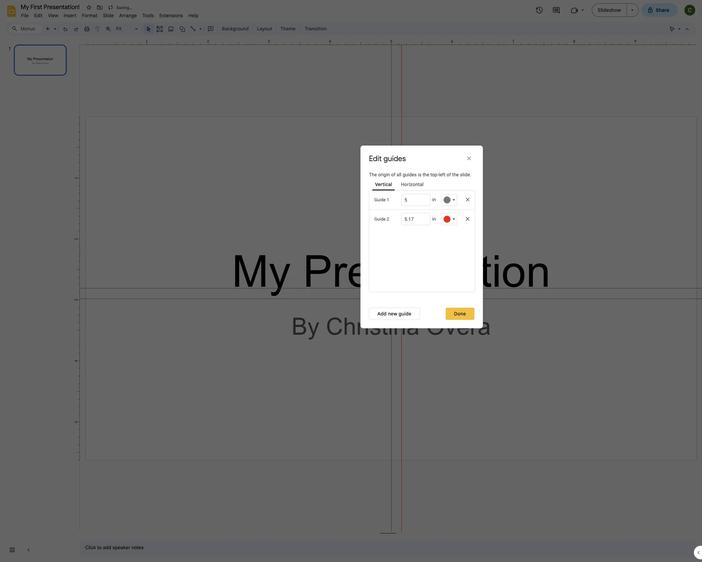 Task type: vqa. For each thing, say whether or not it's contained in the screenshot.
guides
yes



Task type: describe. For each thing, give the bounding box(es) containing it.
theme
[[280, 26, 296, 32]]

guide for guide 2
[[374, 217, 386, 222]]

1 vertical spatial guides
[[403, 172, 417, 177]]

guides inside heading
[[384, 154, 406, 163]]

the origin of all guides is the top-left of the slide.
[[369, 172, 471, 177]]

background
[[222, 26, 249, 32]]

is
[[418, 172, 421, 177]]

vertical tab
[[372, 180, 395, 191]]

share. private to only me. image
[[647, 7, 653, 13]]

done
[[454, 311, 466, 317]]

top-
[[431, 172, 439, 177]]

in for guide 2
[[432, 216, 436, 222]]

Guide 1, measured in inches field
[[401, 194, 431, 206]]

add new guide
[[377, 311, 411, 317]]

Star checkbox
[[84, 3, 94, 12]]

Menus field
[[8, 24, 42, 33]]

edit guides dialog
[[361, 146, 483, 329]]

guide 1
[[374, 197, 389, 203]]

saving…
[[116, 5, 132, 10]]

the
[[369, 172, 377, 177]]

horizontal tab
[[398, 180, 426, 190]]

slide.
[[460, 172, 471, 177]]

all
[[397, 172, 402, 177]]

vertical
[[375, 182, 392, 188]]

1
[[387, 197, 389, 203]]

menu bar inside menu bar "banner"
[[18, 9, 201, 20]]

1 the from the left
[[423, 172, 429, 177]]



Task type: locate. For each thing, give the bounding box(es) containing it.
left
[[439, 172, 446, 177]]

theme button
[[277, 24, 299, 34]]

guide
[[399, 311, 411, 317]]

navigation
[[0, 38, 74, 563]]

horizontal
[[401, 182, 424, 188]]

edit guides application
[[0, 0, 702, 563]]

0 vertical spatial guide
[[374, 197, 386, 203]]

edit guides heading
[[369, 154, 437, 164]]

transition
[[305, 26, 327, 32]]

2 in from the top
[[432, 216, 436, 222]]

tab list
[[369, 178, 475, 191]]

new
[[388, 311, 397, 317]]

add
[[377, 311, 387, 317]]

edit guides
[[369, 154, 406, 163]]

main toolbar
[[42, 24, 330, 34]]

background button
[[219, 24, 252, 34]]

0 horizontal spatial the
[[423, 172, 429, 177]]

origin
[[378, 172, 390, 177]]

the right is in the top of the page
[[423, 172, 429, 177]]

add new guide button
[[369, 308, 420, 320]]

2 guide from the top
[[374, 217, 386, 222]]

Guide 2, measured in inches field
[[401, 213, 431, 225]]

of
[[391, 172, 395, 177], [447, 172, 451, 177]]

guides left is in the top of the page
[[403, 172, 417, 177]]

of left all
[[391, 172, 395, 177]]

in right the guide 1, measured in inches field
[[432, 197, 436, 203]]

2
[[387, 217, 389, 222]]

1 in from the top
[[432, 197, 436, 203]]

of right left
[[447, 172, 451, 177]]

0 horizontal spatial of
[[391, 172, 395, 177]]

navigation inside edit guides application
[[0, 38, 74, 563]]

alert
[[369, 294, 475, 300]]

edit
[[369, 154, 382, 163]]

in
[[432, 197, 436, 203], [432, 216, 436, 222]]

transition button
[[302, 24, 330, 34]]

guide left 1
[[374, 197, 386, 203]]

2 of from the left
[[447, 172, 451, 177]]

saving… button
[[106, 3, 134, 12]]

tab list containing vertical
[[369, 178, 475, 191]]

mode and view toolbar
[[667, 22, 693, 36]]

in right guide 2, measured in inches field
[[432, 216, 436, 222]]

Rename text field
[[18, 3, 84, 11]]

guides
[[384, 154, 406, 163], [403, 172, 417, 177]]

0 vertical spatial guides
[[384, 154, 406, 163]]

menu bar banner
[[0, 0, 702, 563]]

1 vertical spatial in
[[432, 216, 436, 222]]

tab list inside edit guides dialog
[[369, 178, 475, 191]]

the
[[423, 172, 429, 177], [452, 172, 459, 177]]

menu bar
[[18, 9, 201, 20]]

in for guide 1
[[432, 197, 436, 203]]

guide 2
[[374, 217, 389, 222]]

0 vertical spatial in
[[432, 197, 436, 203]]

1 horizontal spatial the
[[452, 172, 459, 177]]

guide for guide 1
[[374, 197, 386, 203]]

guide
[[374, 197, 386, 203], [374, 217, 386, 222]]

guide left 2
[[374, 217, 386, 222]]

1 of from the left
[[391, 172, 395, 177]]

alert inside edit guides dialog
[[369, 294, 475, 300]]

2 the from the left
[[452, 172, 459, 177]]

guides up all
[[384, 154, 406, 163]]

1 horizontal spatial of
[[447, 172, 451, 177]]

1 guide from the top
[[374, 197, 386, 203]]

the left slide.
[[452, 172, 459, 177]]

done button
[[446, 308, 475, 320]]

1 vertical spatial guide
[[374, 217, 386, 222]]



